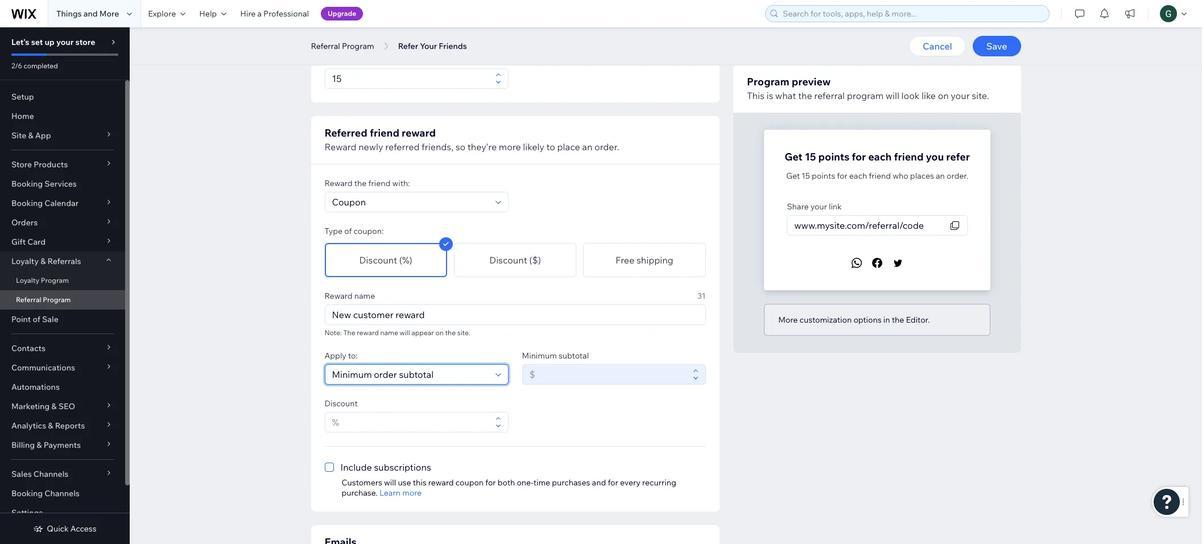 Task type: locate. For each thing, give the bounding box(es) containing it.
channels for booking channels
[[45, 488, 80, 499]]

booking up orders
[[11, 198, 43, 208]]

referral program inside the sidebar element
[[16, 295, 71, 304]]

referral program for "referral program" "button"
[[311, 41, 374, 51]]

friend up who in the top right of the page
[[894, 150, 924, 163]]

& for analytics
[[48, 421, 53, 431]]

options
[[854, 315, 882, 325]]

your right like
[[951, 90, 970, 101]]

quick access
[[47, 524, 97, 534]]

0 vertical spatial of
[[345, 226, 352, 236]]

channels up booking channels
[[34, 469, 69, 479]]

will left the appear
[[400, 328, 410, 337]]

2 vertical spatial booking
[[11, 488, 43, 499]]

1 vertical spatial more
[[403, 488, 422, 498]]

of right type
[[345, 226, 352, 236]]

referral program link
[[0, 290, 125, 310]]

1 vertical spatial points
[[812, 171, 836, 181]]

0 vertical spatial on
[[938, 90, 949, 101]]

each down get 15 points for each friend you refer
[[850, 171, 867, 181]]

15 up share your link
[[805, 150, 816, 163]]

0 horizontal spatial and
[[84, 9, 98, 19]]

customers will use this reward coupon for both one-time purchases and for every recurring purchase.
[[342, 478, 677, 498]]

the down "preview"
[[798, 90, 812, 101]]

friend up newly
[[370, 126, 400, 139]]

0 horizontal spatial on
[[436, 328, 444, 337]]

of inside the sidebar element
[[33, 314, 40, 325]]

2 vertical spatial reward
[[325, 291, 353, 301]]

of for coupon:
[[345, 226, 352, 236]]

for left every
[[608, 478, 619, 488]]

1 vertical spatial name
[[381, 328, 398, 337]]

2 horizontal spatial your
[[951, 90, 970, 101]]

loyalty & referrals
[[11, 256, 81, 266]]

name up the
[[355, 291, 375, 301]]

0 vertical spatial 15
[[805, 150, 816, 163]]

1 vertical spatial loyalty
[[16, 276, 39, 285]]

friends,
[[422, 141, 454, 153]]

channels
[[34, 469, 69, 479], [45, 488, 80, 499]]

1 vertical spatial referral program
[[16, 295, 71, 304]]

0 vertical spatial order.
[[595, 141, 620, 153]]

and right things at the left of page
[[84, 9, 98, 19]]

an right the places
[[936, 171, 945, 181]]

program preview this is what the referral program will look like on your site.
[[747, 75, 990, 101]]

2 reward from the top
[[325, 178, 353, 188]]

1 horizontal spatial on
[[938, 90, 949, 101]]

3 booking from the top
[[11, 488, 43, 499]]

booking channels link
[[0, 484, 125, 503]]

an
[[583, 141, 593, 153], [936, 171, 945, 181]]

learn
[[380, 488, 401, 498]]

0 horizontal spatial more
[[100, 9, 119, 19]]

get 15 points for each friend who places an order.
[[786, 171, 969, 181]]

program down loyalty program link
[[43, 295, 71, 304]]

2 horizontal spatial discount
[[490, 254, 528, 266]]

loyalty down gift card
[[11, 256, 39, 266]]

& inside dropdown button
[[37, 440, 42, 450]]

reward for name
[[325, 291, 353, 301]]

friend down get 15 points for each friend you refer
[[869, 171, 891, 181]]

2 vertical spatial reward
[[429, 478, 454, 488]]

program for "referral program" "button"
[[342, 41, 374, 51]]

0 vertical spatial more
[[499, 141, 521, 153]]

program down loyalty & referrals popup button
[[41, 276, 69, 285]]

0 vertical spatial reward
[[325, 141, 357, 153]]

1 vertical spatial booking
[[11, 198, 43, 208]]

1 vertical spatial your
[[951, 90, 970, 101]]

store products
[[11, 159, 68, 170]]

booking inside "popup button"
[[11, 198, 43, 208]]

minimum subtotal
[[522, 351, 589, 361]]

reward for the
[[357, 328, 379, 337]]

1 vertical spatial order.
[[947, 171, 969, 181]]

1 vertical spatial and
[[592, 478, 606, 488]]

gift
[[11, 237, 26, 247]]

friend
[[370, 126, 400, 139], [894, 150, 924, 163], [869, 171, 891, 181], [369, 178, 391, 188]]

reward inside referred friend reward reward newly referred friends, so they're more likely to place an order.
[[325, 141, 357, 153]]

reward
[[402, 126, 436, 139], [357, 328, 379, 337], [429, 478, 454, 488]]

every
[[620, 478, 641, 488]]

referral program down loyalty program
[[16, 295, 71, 304]]

loyalty & referrals button
[[0, 252, 125, 271]]

reward down referred
[[325, 141, 357, 153]]

reward inside customers will use this reward coupon for both one-time purchases and for every recurring purchase.
[[429, 478, 454, 488]]

& right site
[[28, 130, 33, 141]]

1 horizontal spatial discount
[[360, 254, 397, 266]]

Include subscriptions checkbox
[[325, 461, 431, 474]]

seo
[[58, 401, 75, 412]]

each for who
[[850, 171, 867, 181]]

referral program inside "button"
[[311, 41, 374, 51]]

1 horizontal spatial of
[[345, 226, 352, 236]]

referral up point of sale
[[16, 295, 41, 304]]

for left both
[[486, 478, 496, 488]]

referred
[[325, 126, 368, 139]]

1 vertical spatial reward
[[325, 178, 353, 188]]

1 vertical spatial reward
[[357, 328, 379, 337]]

0 horizontal spatial site.
[[458, 328, 471, 337]]

store
[[75, 37, 95, 47]]

referral inside the sidebar element
[[16, 295, 41, 304]]

on
[[938, 90, 949, 101], [436, 328, 444, 337]]

setup link
[[0, 87, 125, 106]]

0 vertical spatial channels
[[34, 469, 69, 479]]

reward for the
[[325, 178, 353, 188]]

booking up settings
[[11, 488, 43, 499]]

more right things at the left of page
[[100, 9, 119, 19]]

0 horizontal spatial referral
[[16, 295, 41, 304]]

on right like
[[938, 90, 949, 101]]

order. right place
[[595, 141, 620, 153]]

& up loyalty program
[[41, 256, 46, 266]]

store products button
[[0, 155, 125, 174]]

site. right like
[[972, 90, 990, 101]]

your right up
[[56, 37, 74, 47]]

the
[[344, 328, 356, 337]]

will left look
[[886, 90, 900, 101]]

more
[[499, 141, 521, 153], [403, 488, 422, 498]]

more left customization
[[779, 315, 798, 325]]

on inside program preview this is what the referral program will look like on your site.
[[938, 90, 949, 101]]

discount left the ($)
[[490, 254, 528, 266]]

15
[[805, 150, 816, 163], [802, 171, 810, 181]]

site. right the appear
[[458, 328, 471, 337]]

discount left (%)
[[360, 254, 397, 266]]

reward up note:
[[325, 291, 353, 301]]

& right billing
[[37, 440, 42, 450]]

an inside referred friend reward reward newly referred friends, so they're more likely to place an order.
[[583, 141, 593, 153]]

discount (%)
[[360, 254, 413, 266]]

contacts button
[[0, 339, 125, 358]]

your
[[56, 37, 74, 47], [951, 90, 970, 101], [811, 202, 827, 212]]

Reward the friend with: field
[[329, 192, 492, 212]]

an right place
[[583, 141, 593, 153]]

site. inside program preview this is what the referral program will look like on your site.
[[972, 90, 990, 101]]

will inside program preview this is what the referral program will look like on your site.
[[886, 90, 900, 101]]

in
[[884, 315, 890, 325]]

name left the appear
[[381, 328, 398, 337]]

one-
[[517, 478, 534, 488]]

referral program for referral program link
[[16, 295, 71, 304]]

referral for "referral program" "button"
[[311, 41, 340, 51]]

0 vertical spatial get
[[785, 150, 803, 163]]

0 vertical spatial will
[[886, 90, 900, 101]]

type of coupon:
[[325, 226, 384, 236]]

marketing & seo
[[11, 401, 75, 412]]

customization
[[800, 315, 852, 325]]

reward inside referred friend reward reward newly referred friends, so they're more likely to place an order.
[[402, 126, 436, 139]]

professional
[[264, 9, 309, 19]]

who
[[893, 171, 909, 181]]

get for get 15 points for each friend who places an order.
[[786, 171, 800, 181]]

the right the appear
[[445, 328, 456, 337]]

0 vertical spatial booking
[[11, 179, 43, 189]]

reward right the this
[[429, 478, 454, 488]]

what
[[776, 90, 796, 101]]

1 horizontal spatial and
[[592, 478, 606, 488]]

each up the get 15 points for each friend who places an order.
[[869, 150, 892, 163]]

program up is
[[747, 75, 790, 88]]

1 vertical spatial channels
[[45, 488, 80, 499]]

booking calendar
[[11, 198, 79, 208]]

program up the given:
[[342, 41, 374, 51]]

automations
[[11, 382, 60, 392]]

0 horizontal spatial more
[[403, 488, 422, 498]]

2/6 completed
[[11, 61, 58, 70]]

&
[[28, 130, 33, 141], [41, 256, 46, 266], [51, 401, 57, 412], [48, 421, 53, 431], [37, 440, 42, 450]]

1 vertical spatial 15
[[802, 171, 810, 181]]

& left reports
[[48, 421, 53, 431]]

0 vertical spatial name
[[355, 291, 375, 301]]

program for loyalty program link
[[41, 276, 69, 285]]

program inside program preview this is what the referral program will look like on your site.
[[747, 75, 790, 88]]

points given:
[[325, 55, 372, 65]]

0 horizontal spatial your
[[56, 37, 74, 47]]

0 vertical spatial loyalty
[[11, 256, 39, 266]]

0 vertical spatial an
[[583, 141, 593, 153]]

1 horizontal spatial more
[[779, 315, 798, 325]]

on right the appear
[[436, 328, 444, 337]]

referral inside "button"
[[311, 41, 340, 51]]

0 vertical spatial referral program
[[311, 41, 374, 51]]

note:
[[325, 328, 342, 337]]

more right learn
[[403, 488, 422, 498]]

share
[[787, 202, 809, 212]]

2 booking from the top
[[11, 198, 43, 208]]

coupon:
[[354, 226, 384, 236]]

loyalty program
[[16, 276, 69, 285]]

15 up share
[[802, 171, 810, 181]]

& for marketing
[[51, 401, 57, 412]]

0 horizontal spatial an
[[583, 141, 593, 153]]

points up share your link
[[812, 171, 836, 181]]

2 vertical spatial will
[[384, 478, 396, 488]]

the
[[798, 90, 812, 101], [355, 178, 367, 188], [892, 315, 905, 325], [445, 328, 456, 337]]

hire a professional
[[240, 9, 309, 19]]

0 vertical spatial more
[[100, 9, 119, 19]]

1 booking from the top
[[11, 179, 43, 189]]

discount up "%"
[[325, 399, 358, 409]]

1 vertical spatial referral
[[16, 295, 41, 304]]

1 vertical spatial more
[[779, 315, 798, 325]]

discount for discount ($)
[[490, 254, 528, 266]]

0 vertical spatial points
[[819, 150, 850, 163]]

marketing & seo button
[[0, 397, 125, 416]]

1 vertical spatial site.
[[458, 328, 471, 337]]

1 horizontal spatial referral
[[311, 41, 340, 51]]

the inside program preview this is what the referral program will look like on your site.
[[798, 90, 812, 101]]

referral up "points"
[[311, 41, 340, 51]]

1 horizontal spatial more
[[499, 141, 521, 153]]

0 horizontal spatial name
[[355, 291, 375, 301]]

Points given: text field
[[329, 69, 492, 88]]

up
[[45, 37, 55, 47]]

3 reward from the top
[[325, 291, 353, 301]]

loyalty down loyalty & referrals
[[16, 276, 39, 285]]

& left seo
[[51, 401, 57, 412]]

for
[[852, 150, 866, 163], [837, 171, 848, 181], [486, 478, 496, 488], [608, 478, 619, 488]]

program inside "button"
[[342, 41, 374, 51]]

Share your link field
[[791, 216, 947, 235]]

reward right the
[[357, 328, 379, 337]]

program for referral program link
[[43, 295, 71, 304]]

0 horizontal spatial order.
[[595, 141, 620, 153]]

more left the likely
[[499, 141, 521, 153]]

points up the get 15 points for each friend who places an order.
[[819, 150, 850, 163]]

use
[[398, 478, 411, 488]]

1 horizontal spatial name
[[381, 328, 398, 337]]

Search for tools, apps, help & more... field
[[780, 6, 1046, 22]]

this
[[413, 478, 427, 488]]

referral program up points given: on the left top of page
[[311, 41, 374, 51]]

friend inside referred friend reward reward newly referred friends, so they're more likely to place an order.
[[370, 126, 400, 139]]

referral
[[815, 90, 845, 101]]

sales
[[11, 469, 32, 479]]

1 reward from the top
[[325, 141, 357, 153]]

$
[[530, 369, 536, 380]]

& for loyalty
[[41, 256, 46, 266]]

points
[[325, 55, 348, 65]]

1 horizontal spatial order.
[[947, 171, 969, 181]]

1 horizontal spatial an
[[936, 171, 945, 181]]

0 vertical spatial referral
[[311, 41, 340, 51]]

1 vertical spatial on
[[436, 328, 444, 337]]

channels up settings link
[[45, 488, 80, 499]]

reward up type
[[325, 178, 353, 188]]

0 vertical spatial your
[[56, 37, 74, 47]]

app
[[35, 130, 51, 141]]

1 horizontal spatial your
[[811, 202, 827, 212]]

0 vertical spatial site.
[[972, 90, 990, 101]]

2 vertical spatial your
[[811, 202, 827, 212]]

discount for discount (%)
[[360, 254, 397, 266]]

0 horizontal spatial referral program
[[16, 295, 71, 304]]

0 horizontal spatial of
[[33, 314, 40, 325]]

more customization options in the editor.
[[779, 315, 930, 325]]

with:
[[392, 178, 410, 188]]

will left use
[[384, 478, 396, 488]]

reward up referred
[[402, 126, 436, 139]]

1 vertical spatial of
[[33, 314, 40, 325]]

minimum
[[522, 351, 557, 361]]

Minimum subtotal text field
[[536, 365, 690, 384]]

completed
[[24, 61, 58, 70]]

booking down "store"
[[11, 179, 43, 189]]

and right "purchases"
[[592, 478, 606, 488]]

apply to:
[[325, 351, 358, 361]]

0 horizontal spatial each
[[850, 171, 867, 181]]

loyalty for loyalty & referrals
[[11, 256, 39, 266]]

shipping
[[637, 254, 674, 266]]

your left the "link"
[[811, 202, 827, 212]]

0 horizontal spatial will
[[384, 478, 396, 488]]

2 horizontal spatial will
[[886, 90, 900, 101]]

apply
[[325, 351, 347, 361]]

1 horizontal spatial each
[[869, 150, 892, 163]]

1 horizontal spatial site.
[[972, 90, 990, 101]]

refer
[[947, 150, 970, 163]]

loyalty program link
[[0, 271, 125, 290]]

referral program
[[311, 41, 374, 51], [16, 295, 71, 304]]

order. down refer at the right top of page
[[947, 171, 969, 181]]

0 vertical spatial each
[[869, 150, 892, 163]]

0 vertical spatial reward
[[402, 126, 436, 139]]

sales channels
[[11, 469, 69, 479]]

1 vertical spatial each
[[850, 171, 867, 181]]

loyalty inside popup button
[[11, 256, 39, 266]]

channels inside popup button
[[34, 469, 69, 479]]

friend left with:
[[369, 178, 391, 188]]

1 vertical spatial will
[[400, 328, 410, 337]]

payments
[[44, 440, 81, 450]]

of left sale
[[33, 314, 40, 325]]

1 horizontal spatial referral program
[[311, 41, 374, 51]]

booking for booking services
[[11, 179, 43, 189]]

1 vertical spatial get
[[786, 171, 800, 181]]

learn more link
[[380, 488, 422, 498]]



Task type: vqa. For each thing, say whether or not it's contained in the screenshot.
this at left bottom
yes



Task type: describe. For each thing, give the bounding box(es) containing it.
calendar
[[45, 198, 79, 208]]

booking calendar button
[[0, 194, 125, 213]]

& for billing
[[37, 440, 42, 450]]

booking services link
[[0, 174, 125, 194]]

referral program button
[[305, 38, 380, 55]]

referred friend reward reward newly referred friends, so they're more likely to place an order.
[[325, 126, 620, 153]]

channels for sales channels
[[34, 469, 69, 479]]

0 vertical spatial and
[[84, 9, 98, 19]]

analytics
[[11, 421, 46, 431]]

15 for get 15 points for each friend you refer
[[805, 150, 816, 163]]

the down newly
[[355, 178, 367, 188]]

given:
[[350, 55, 372, 65]]

coupon
[[456, 478, 484, 488]]

purchase.
[[342, 488, 378, 498]]

analytics & reports
[[11, 421, 85, 431]]

31
[[698, 291, 706, 301]]

quick access button
[[33, 524, 97, 534]]

referral for referral program link
[[16, 295, 41, 304]]

for up the "link"
[[837, 171, 848, 181]]

reward for friend
[[402, 126, 436, 139]]

for up the get 15 points for each friend who places an order.
[[852, 150, 866, 163]]

sidebar element
[[0, 27, 130, 544]]

include
[[341, 462, 372, 473]]

gift card
[[11, 237, 46, 247]]

store
[[11, 159, 32, 170]]

time
[[534, 478, 551, 488]]

1 horizontal spatial will
[[400, 328, 410, 337]]

things
[[56, 9, 82, 19]]

upgrade
[[328, 9, 356, 18]]

1 vertical spatial an
[[936, 171, 945, 181]]

this
[[747, 90, 765, 101]]

note: the reward name will appear on the site.
[[325, 328, 471, 337]]

Discount text field
[[339, 413, 492, 432]]

your inside program preview this is what the referral program will look like on your site.
[[951, 90, 970, 101]]

of for sale
[[33, 314, 40, 325]]

Reward name field
[[329, 305, 702, 325]]

a
[[258, 9, 262, 19]]

booking for booking channels
[[11, 488, 43, 499]]

refer your friends
[[398, 41, 467, 51]]

Select a reward field
[[329, 21, 492, 40]]

likely
[[523, 141, 545, 153]]

access
[[70, 524, 97, 534]]

upgrade button
[[321, 7, 363, 20]]

discount ($)
[[490, 254, 541, 266]]

is
[[767, 90, 774, 101]]

2/6
[[11, 61, 22, 70]]

get for get 15 points for each friend you refer
[[785, 150, 803, 163]]

0 horizontal spatial discount
[[325, 399, 358, 409]]

subtotal
[[559, 351, 589, 361]]

so
[[456, 141, 466, 153]]

each for you
[[869, 150, 892, 163]]

hire a professional link
[[234, 0, 316, 27]]

billing
[[11, 440, 35, 450]]

newly
[[359, 141, 384, 153]]

refer
[[398, 41, 418, 51]]

points for get 15 points for each friend who places an order.
[[812, 171, 836, 181]]

like
[[922, 90, 936, 101]]

($)
[[530, 254, 541, 266]]

15 for get 15 points for each friend who places an order.
[[802, 171, 810, 181]]

let's set up your store
[[11, 37, 95, 47]]

quick
[[47, 524, 69, 534]]

friends
[[439, 41, 467, 51]]

communications
[[11, 363, 75, 373]]

loyalty for loyalty program
[[16, 276, 39, 285]]

help button
[[193, 0, 234, 27]]

sale
[[42, 314, 59, 325]]

link
[[829, 202, 842, 212]]

both
[[498, 478, 515, 488]]

settings
[[11, 508, 43, 518]]

order. inside referred friend reward reward newly referred friends, so they're more likely to place an order.
[[595, 141, 620, 153]]

billing & payments button
[[0, 436, 125, 455]]

billing & payments
[[11, 440, 81, 450]]

point of sale
[[11, 314, 59, 325]]

program
[[847, 90, 884, 101]]

your inside the sidebar element
[[56, 37, 74, 47]]

reward name
[[325, 291, 375, 301]]

& for site
[[28, 130, 33, 141]]

to:
[[348, 351, 358, 361]]

and inside customers will use this reward coupon for both one-time purchases and for every recurring purchase.
[[592, 478, 606, 488]]

refer your friends button
[[393, 38, 473, 55]]

more inside referred friend reward reward newly referred friends, so they're more likely to place an order.
[[499, 141, 521, 153]]

booking channels
[[11, 488, 80, 499]]

marketing
[[11, 401, 50, 412]]

save
[[987, 40, 1008, 52]]

contacts
[[11, 343, 46, 354]]

hire
[[240, 9, 256, 19]]

settings link
[[0, 503, 125, 523]]

site
[[11, 130, 26, 141]]

point
[[11, 314, 31, 325]]

let's
[[11, 37, 29, 47]]

orders
[[11, 217, 38, 228]]

gift card button
[[0, 232, 125, 252]]

will inside customers will use this reward coupon for both one-time purchases and for every recurring purchase.
[[384, 478, 396, 488]]

your
[[420, 41, 437, 51]]

%
[[332, 417, 339, 428]]

cancel
[[923, 40, 953, 52]]

products
[[34, 159, 68, 170]]

free shipping
[[616, 254, 674, 266]]

booking for booking calendar
[[11, 198, 43, 208]]

referred
[[386, 141, 420, 153]]

Apply to: field
[[329, 365, 492, 384]]

place
[[558, 141, 581, 153]]

home
[[11, 111, 34, 121]]

booking services
[[11, 179, 77, 189]]

the right in
[[892, 315, 905, 325]]

site & app
[[11, 130, 51, 141]]

type
[[325, 226, 343, 236]]

automations link
[[0, 377, 125, 397]]

look
[[902, 90, 920, 101]]

preview
[[792, 75, 831, 88]]

points for get 15 points for each friend you refer
[[819, 150, 850, 163]]

point of sale link
[[0, 310, 125, 329]]



